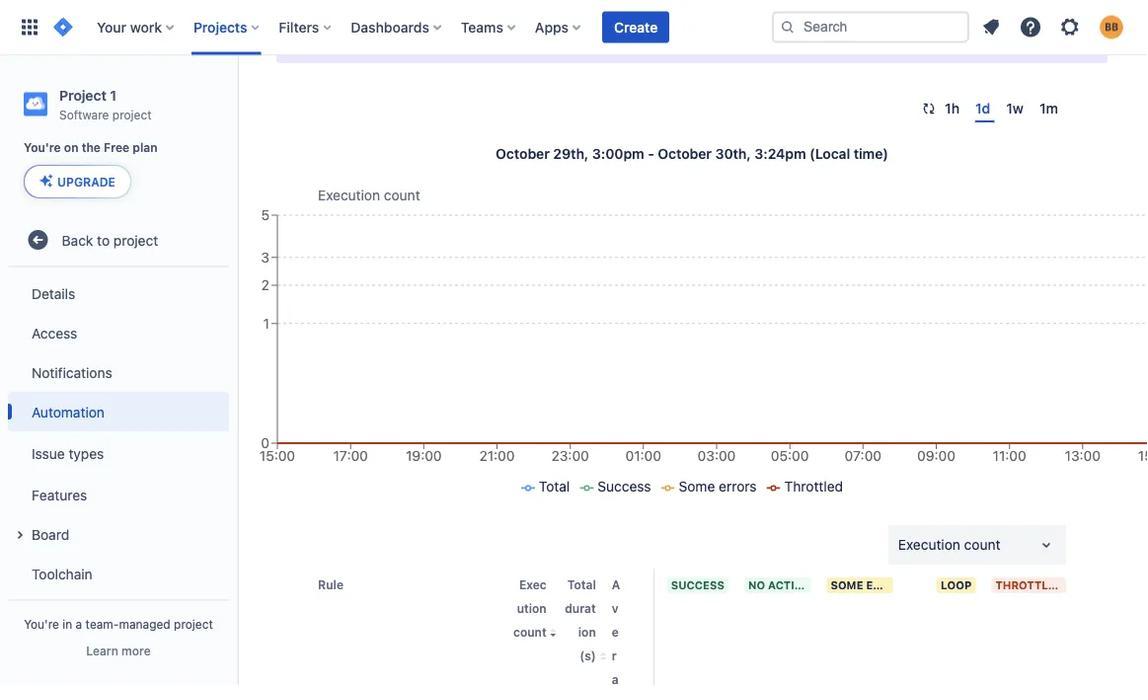 Task type: vqa. For each thing, say whether or not it's contained in the screenshot.
Settings image at the top of page
yes



Task type: locate. For each thing, give the bounding box(es) containing it.
expand image
[[8, 524, 32, 547]]

total for total
[[539, 478, 570, 495]]

count
[[384, 187, 420, 203], [964, 537, 1001, 553], [514, 625, 547, 639]]

0 horizontal spatial ·
[[463, 29, 467, 45]]

create button
[[602, 11, 670, 43]]

errors
[[866, 579, 912, 592]]

you're left in on the left of page
[[24, 617, 59, 631]]

details link
[[8, 274, 229, 313]]

1 horizontal spatial count
[[514, 625, 547, 639]]

0 vertical spatial you're
[[24, 140, 61, 154]]

0 horizontal spatial october
[[496, 146, 550, 162]]

to
[[647, 29, 660, 45], [97, 232, 110, 248]]

appswitcher icon image
[[18, 15, 41, 39]]

1 horizontal spatial to
[[647, 29, 660, 45]]

managed
[[119, 617, 171, 631]]

durat
[[565, 601, 596, 615]]

your profile and settings image
[[1100, 15, 1124, 39]]

0 vertical spatial to
[[647, 29, 660, 45]]

back to project link
[[8, 220, 229, 260]]

1 vertical spatial count
[[964, 537, 1001, 553]]

1 vertical spatial more
[[122, 644, 151, 658]]

more right read
[[509, 29, 543, 45]]

you're left on at the top of the page
[[24, 140, 61, 154]]

1
[[110, 87, 117, 103]]

the
[[82, 140, 101, 154]]

upgrade button
[[25, 166, 130, 198]]

0 vertical spatial execution count
[[318, 187, 420, 203]]

30th,
[[716, 146, 751, 162]]

some for some errors: 0
[[481, 322, 518, 339]]

teams button
[[455, 11, 523, 43]]

0 horizontal spatial more
[[122, 644, 151, 658]]

1 horizontal spatial 0
[[567, 322, 576, 339]]

open image
[[1035, 533, 1059, 557]]

1 vertical spatial total
[[568, 578, 596, 592]]

october left the 29th,
[[496, 146, 550, 162]]

projects
[[194, 19, 247, 35]]

access
[[32, 325, 77, 341]]

some
[[831, 579, 864, 592]]

project 1 software project
[[59, 87, 152, 121]]

automation
[[32, 404, 105, 420]]

more inside button
[[122, 644, 151, 658]]

search image
[[780, 19, 796, 35]]

0 vertical spatial more
[[509, 29, 543, 45]]

0 vertical spatial some
[[481, 322, 518, 339]]

group containing details
[[8, 268, 229, 639]]

1 horizontal spatial some
[[679, 478, 715, 495]]

project down "1"
[[112, 107, 152, 121]]

free
[[104, 140, 130, 154]]

banner
[[0, 0, 1147, 55]]

group
[[8, 268, 229, 639]]

0 right errors: at the left top of page
[[567, 322, 576, 339]]

29th,
[[553, 146, 589, 162]]

about
[[546, 29, 584, 45]]

2 you're from the top
[[24, 617, 59, 631]]

1 vertical spatial execution
[[899, 537, 961, 553]]

0 horizontal spatial 0
[[520, 259, 529, 276]]

(local
[[810, 146, 850, 162]]

project right managed
[[174, 617, 213, 631]]

0 horizontal spatial execution count
[[318, 187, 420, 203]]

None text field
[[899, 535, 902, 555]]

0 vertical spatial project
[[112, 107, 152, 121]]

help image
[[1019, 15, 1043, 39]]

to right changes
[[647, 29, 660, 45]]

2 vertical spatial project
[[174, 617, 213, 631]]

toolchain link
[[8, 554, 229, 594]]

execution
[[318, 187, 380, 203], [899, 537, 961, 553]]

1 vertical spatial you're
[[24, 617, 59, 631]]

you're
[[24, 140, 61, 154], [24, 617, 59, 631]]

1 horizontal spatial more
[[509, 29, 543, 45]]

october right '-'
[[658, 146, 712, 162]]

project
[[59, 87, 106, 103]]

apps
[[535, 19, 569, 35]]

filters button
[[273, 11, 339, 43]]

1 you're from the top
[[24, 140, 61, 154]]

some left 'errors' at bottom
[[679, 478, 715, 495]]

exec
[[519, 578, 547, 592]]

toolchain
[[32, 566, 92, 582]]

packaging
[[741, 29, 809, 45]]

0 horizontal spatial count
[[384, 187, 420, 203]]

1 vertical spatial 0
[[567, 322, 576, 339]]

preview
[[332, 29, 383, 45]]

1 horizontal spatial ·
[[814, 29, 818, 45]]

· right "search" icon
[[814, 29, 818, 45]]

project up details link
[[113, 232, 158, 248]]

·
[[463, 29, 467, 45], [814, 29, 818, 45]]

· left read
[[463, 29, 467, 45]]

to right back
[[97, 232, 110, 248]]

some for some errors
[[679, 478, 715, 495]]

total up durat in the bottom of the page
[[568, 578, 596, 592]]

you're in a team-managed project
[[24, 617, 213, 631]]

execution count
[[318, 187, 420, 203], [899, 537, 1001, 553]]

more
[[509, 29, 543, 45], [122, 644, 151, 658]]

1 vertical spatial execution count
[[899, 537, 1001, 553]]

0 vertical spatial 0
[[520, 259, 529, 276]]

1 vertical spatial some
[[679, 478, 715, 495]]

1 horizontal spatial october
[[658, 146, 712, 162]]

total
[[539, 478, 570, 495], [568, 578, 596, 592]]

2 october from the left
[[658, 146, 712, 162]]

some left errors: at the left top of page
[[481, 322, 518, 339]]

preview new usage · read more about changes to automation packaging · dismiss
[[332, 29, 875, 45]]

upgrade
[[57, 175, 115, 189]]

total inside the total durat ion (s)
[[568, 578, 596, 592]]

(s)
[[580, 649, 596, 663]]

your
[[97, 19, 126, 35]]

some
[[481, 322, 518, 339], [679, 478, 715, 495]]

1h
[[945, 100, 960, 117]]

0
[[520, 259, 529, 276], [567, 322, 576, 339]]

october
[[496, 146, 550, 162], [658, 146, 712, 162]]

0 horizontal spatial some
[[481, 322, 518, 339]]

dashboards
[[351, 19, 429, 35]]

access link
[[8, 313, 229, 353]]

0 vertical spatial count
[[384, 187, 420, 203]]

more down managed
[[122, 644, 151, 658]]

3:00pm
[[592, 146, 645, 162]]

0 right total:
[[520, 259, 529, 276]]

new
[[387, 29, 414, 45]]

types
[[69, 445, 104, 461]]

1w
[[1007, 100, 1024, 117]]

board
[[32, 526, 69, 542]]

plan
[[133, 140, 158, 154]]

time)
[[854, 146, 889, 162]]

1 vertical spatial project
[[113, 232, 158, 248]]

0 vertical spatial execution
[[318, 187, 380, 203]]

0 vertical spatial total
[[539, 478, 570, 495]]

features link
[[8, 475, 229, 515]]

preview new usage button
[[332, 28, 457, 47]]

errors:
[[521, 322, 563, 339]]

issue types link
[[8, 432, 229, 475]]

1 vertical spatial to
[[97, 232, 110, 248]]

total left success
[[539, 478, 570, 495]]

features
[[32, 487, 87, 503]]



Task type: describe. For each thing, give the bounding box(es) containing it.
total:
[[481, 259, 516, 276]]

software
[[59, 107, 109, 121]]

2 horizontal spatial count
[[964, 537, 1001, 553]]

total durat ion (s)
[[565, 578, 596, 663]]

create
[[614, 19, 658, 35]]

1m
[[1040, 100, 1059, 117]]

automation link
[[8, 392, 229, 432]]

your work button
[[91, 11, 182, 43]]

errors
[[719, 478, 757, 495]]

settings image
[[1059, 15, 1082, 39]]

reload image
[[921, 101, 937, 117]]

throttled
[[785, 478, 843, 495]]

total: 0
[[481, 259, 529, 276]]

you're for you're in a team-managed project
[[24, 617, 59, 631]]

work
[[130, 19, 162, 35]]

project inside project 1 software project
[[112, 107, 152, 121]]

no actions
[[748, 579, 819, 592]]

notifications
[[32, 364, 112, 380]]

loop
[[941, 579, 972, 592]]

you're for you're on the free plan
[[24, 140, 61, 154]]

apps button
[[529, 11, 589, 43]]

notifications link
[[8, 353, 229, 392]]

learn
[[86, 644, 118, 658]]

3:24pm
[[755, 146, 806, 162]]

back
[[62, 232, 93, 248]]

read
[[473, 29, 506, 45]]

issue types
[[32, 445, 104, 461]]

actions
[[768, 579, 819, 592]]

-
[[648, 146, 654, 162]]

you're on the free plan
[[24, 140, 158, 154]]

2 vertical spatial count
[[514, 625, 547, 639]]

jira software image
[[51, 15, 75, 39]]

success
[[671, 579, 725, 592]]

a
[[76, 617, 82, 631]]

filters
[[279, 19, 319, 35]]

notifications image
[[980, 15, 1003, 39]]

sidebar navigation image
[[215, 79, 259, 119]]

1 horizontal spatial execution
[[899, 537, 961, 553]]

details
[[32, 285, 75, 301]]

1d
[[976, 100, 991, 117]]

banner containing your work
[[0, 0, 1147, 55]]

teams
[[461, 19, 504, 35]]

read more about changes to automation packaging button
[[473, 28, 809, 47]]

1 · from the left
[[463, 29, 467, 45]]

primary element
[[12, 0, 772, 55]]

1 october from the left
[[496, 146, 550, 162]]

dismiss
[[824, 29, 875, 45]]

learn more button
[[86, 643, 151, 659]]

throttled
[[996, 579, 1064, 592]]

back to project
[[62, 232, 158, 248]]

Search field
[[772, 11, 970, 43]]

projects button
[[188, 11, 267, 43]]

0 horizontal spatial execution
[[318, 187, 380, 203]]

dashboards button
[[345, 11, 449, 43]]

0 horizontal spatial to
[[97, 232, 110, 248]]

exec ution count
[[514, 578, 547, 639]]

total for total durat ion (s)
[[568, 578, 596, 592]]

success
[[598, 478, 651, 495]]

jira software image
[[51, 15, 75, 39]]

october 29th, 3:00pm - october 30th, 3:24pm (local time)
[[496, 146, 889, 162]]

some errors: 0
[[481, 322, 576, 339]]

some errors
[[831, 579, 912, 592]]

usage
[[418, 29, 457, 45]]

rule
[[318, 578, 344, 592]]

dismiss button
[[824, 28, 875, 47]]

team-
[[86, 617, 119, 631]]

some errors
[[679, 478, 757, 495]]

1 horizontal spatial execution count
[[899, 537, 1001, 553]]

ution
[[517, 601, 547, 615]]

changes
[[588, 29, 643, 45]]

issue
[[32, 445, 65, 461]]

no
[[748, 579, 765, 592]]

learn more
[[86, 644, 151, 658]]

ion
[[579, 625, 596, 639]]

2 · from the left
[[814, 29, 818, 45]]

automation
[[664, 29, 737, 45]]

on
[[64, 140, 79, 154]]

in
[[62, 617, 72, 631]]

your work
[[97, 19, 162, 35]]



